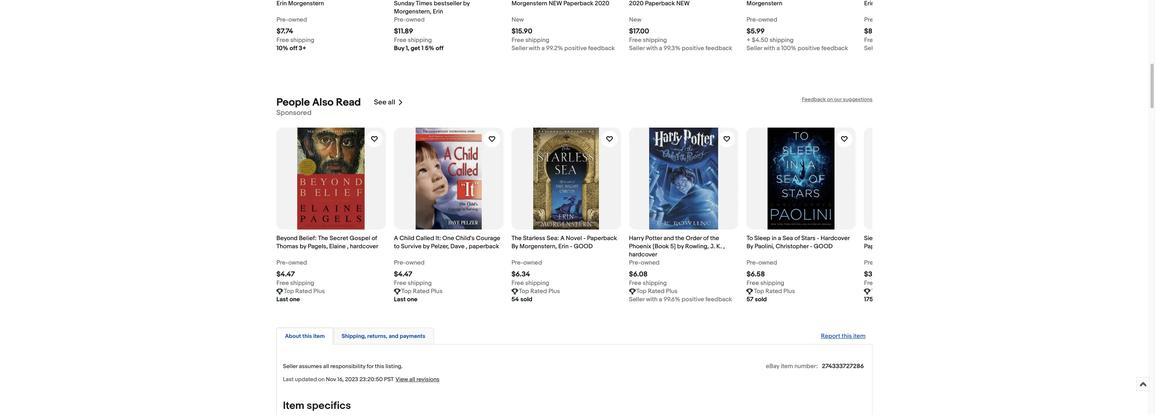 Task type: locate. For each thing, give the bounding box(es) containing it.
pre-owned text field up $6.58
[[747, 259, 777, 267]]

off inside pre-owned $7.74 free shipping 10% off 3+
[[290, 44, 297, 52]]

hardcover inside beyond belief: the secret gospel of thomas by pagels, elaine , hardcover
[[350, 243, 378, 251]]

175
[[864, 296, 873, 304]]

6 top rated plus from the left
[[872, 288, 913, 296]]

top
[[284, 288, 294, 296], [401, 288, 412, 296], [519, 288, 529, 296], [637, 288, 647, 296], [754, 288, 764, 296], [872, 288, 882, 296]]

to sleep in a sea of stars - hardcover by paolini, christopher - good
[[747, 235, 850, 251]]

0 horizontal spatial off
[[290, 44, 297, 52]]

1 seller with a 99.2% positive feedback text field from the left
[[512, 44, 615, 52]]

payments
[[400, 333, 426, 340]]

a inside text field
[[659, 296, 662, 304]]

2 horizontal spatial item
[[853, 333, 866, 340]]

by down to
[[747, 243, 753, 251]]

, inside beyond belief: the secret gospel of thomas by pagels, elaine , hardcover
[[347, 243, 349, 251]]

3 top from the left
[[519, 288, 529, 296]]

owned inside harry potter and the order of the phoenix [book 5] by rowling, j. k. , hardcover pre-owned $6.08 free shipping
[[641, 259, 660, 267]]

by
[[300, 243, 306, 251], [423, 243, 430, 251], [677, 243, 684, 251]]

1 horizontal spatial top rated plus text field
[[401, 288, 443, 296]]

0 horizontal spatial sold
[[521, 296, 533, 304]]

$15.90 text field
[[512, 27, 533, 35]]

free shipping text field for $3.98
[[864, 280, 902, 288]]

+ $4.50 shipping text field
[[747, 36, 794, 44]]

2 horizontal spatial ,
[[724, 243, 725, 251]]

3 , from the left
[[724, 243, 725, 251]]

good inside the starless sea: a novel - paperback by morgenstern, erin - good
[[574, 243, 593, 251]]

0 horizontal spatial 99.2%
[[546, 44, 563, 52]]

1 horizontal spatial off
[[436, 44, 444, 52]]

3 plus from the left
[[549, 288, 560, 296]]

paperback
[[587, 235, 617, 242], [864, 243, 894, 251]]

1 $4.47 text field from the left
[[276, 271, 295, 279]]

good down hardcover
[[814, 243, 833, 251]]

$6.08
[[629, 271, 648, 279]]

dave
[[451, 243, 465, 251]]

by down storm
[[896, 243, 902, 251]]

this inside button
[[302, 333, 312, 340]]

last one
[[276, 296, 300, 304], [394, 296, 418, 304]]

elaine
[[329, 243, 346, 251]]

1 horizontal spatial a
[[561, 235, 565, 242]]

5 top rated plus from the left
[[754, 288, 795, 296]]

Top Rated Plus text field
[[519, 288, 560, 296], [637, 288, 678, 296], [754, 288, 795, 296]]

free shipping text field for $15.90
[[512, 36, 550, 44]]

top rated plus text field for survive
[[401, 288, 443, 296]]

shipping down $6.08
[[643, 280, 667, 287]]

2 horizontal spatial and
[[882, 235, 892, 242]]

new inside new $17.00 free shipping seller with a 99.3% positive feedback
[[629, 16, 642, 23]]

2 99.2% from the left
[[899, 44, 916, 52]]

plus
[[313, 288, 325, 296], [431, 288, 443, 296], [549, 288, 560, 296], [666, 288, 678, 296], [784, 288, 795, 296], [901, 288, 913, 296]]

pre-owned text field for $5.99
[[747, 16, 777, 24]]

seller down $4.50
[[747, 44, 763, 52]]

1 horizontal spatial by
[[747, 243, 753, 251]]

free shipping text field for $4.47
[[394, 280, 432, 288]]

pre- up the $3.98
[[864, 259, 876, 267]]

Pre-owned text field
[[277, 16, 307, 24], [394, 16, 425, 24], [747, 16, 777, 24], [864, 16, 895, 24], [512, 259, 542, 267], [629, 259, 660, 267], [747, 259, 777, 267], [864, 259, 895, 267]]

off left '3+'
[[290, 44, 297, 52]]

1 horizontal spatial seller with a 99.2% positive feedback text field
[[864, 44, 968, 52]]

$4.47
[[276, 271, 295, 279], [394, 271, 413, 279]]

2 , from the left
[[466, 243, 468, 251]]

seller inside pre-owned $8.41 free shipping seller with a 99.2% positive feedback
[[864, 44, 880, 52]]

report this item link
[[817, 329, 870, 345]]

top up last one text box
[[284, 288, 294, 296]]

1 horizontal spatial and
[[664, 235, 674, 242]]

1 pre-owned $4.47 free shipping from the left
[[276, 259, 314, 287]]

free shipping text field for $6.58
[[747, 280, 785, 288]]

about
[[285, 333, 301, 340]]

new text field up $17.00 at the right
[[629, 16, 642, 24]]

4 rated from the left
[[648, 288, 665, 296]]

1 the from the left
[[318, 235, 328, 242]]

$6.34 text field
[[512, 271, 530, 279]]

4 top from the left
[[637, 288, 647, 296]]

top rated plus up the 57 sold
[[754, 288, 795, 296]]

top rated plus for a child called it: one child's courage to survive by pelzer, dave , paperback
[[401, 288, 443, 296]]

pre- inside pre-owned $5.99 + $4.50 shipping seller with a 100% positive feedback
[[747, 16, 759, 23]]

top rated plus up last one text box
[[284, 288, 325, 296]]

good inside siege and storm (the grisha trilogy) - paperback by bardugo, leigh - good
[[951, 243, 970, 251]]

$6.08 text field
[[629, 271, 648, 279]]

1 horizontal spatial $4.47 text field
[[394, 271, 413, 279]]

last one up payments
[[394, 296, 418, 304]]

and inside harry potter and the order of the phoenix [book 5] by rowling, j. k. , hardcover pre-owned $6.08 free shipping
[[664, 235, 674, 242]]

pre-owned text field down the survive at the bottom left
[[394, 259, 425, 267]]

2 top rated plus text field from the left
[[401, 288, 443, 296]]

4 top rated plus from the left
[[637, 288, 678, 296]]

free shipping text field up last one text box
[[276, 280, 314, 288]]

by down 'called'
[[423, 243, 430, 251]]

shipping inside harry potter and the order of the phoenix [book 5] by rowling, j. k. , hardcover pre-owned $6.08 free shipping
[[643, 280, 667, 287]]

pre-owned text field for $11.89
[[394, 16, 425, 24]]

owned inside pre-owned $8.41 free shipping seller with a 99.2% positive feedback
[[876, 16, 895, 23]]

2 pre-owned text field from the left
[[394, 259, 425, 267]]

0 horizontal spatial top rated plus text field
[[519, 288, 560, 296]]

rated for beyond belief: the secret gospel of thomas by pagels, elaine , hardcover
[[295, 288, 312, 296]]

1 horizontal spatial $4.47
[[394, 271, 413, 279]]

0 horizontal spatial $4.47 text field
[[276, 271, 295, 279]]

the
[[675, 235, 685, 242], [710, 235, 719, 242]]

a
[[542, 44, 545, 52], [659, 44, 662, 52], [777, 44, 780, 52], [894, 44, 898, 52], [778, 235, 781, 242], [659, 296, 662, 304]]

shipping inside pre-owned $7.74 free shipping 10% off 3+
[[290, 36, 314, 44]]

3 of from the left
[[795, 235, 800, 242]]

one up about
[[290, 296, 300, 304]]

of up the rowling,
[[703, 235, 709, 242]]

shipping up last one text box
[[290, 280, 314, 287]]

0 horizontal spatial top rated plus text field
[[284, 288, 325, 296]]

2 good from the left
[[814, 243, 833, 251]]

a up erin
[[561, 235, 565, 242]]

1 sold from the left
[[521, 296, 533, 304]]

item for report this item
[[853, 333, 866, 340]]

1 horizontal spatial last one
[[394, 296, 418, 304]]

free inside pre-owned $6.34 free shipping
[[512, 280, 524, 287]]

free down the $15.90 at the top left of page
[[512, 36, 524, 44]]

sold for $6.34
[[521, 296, 533, 304]]

2 of from the left
[[703, 235, 709, 242]]

siege and storm (the grisha trilogy) - paperback by bardugo, leigh - good
[[864, 235, 970, 251]]

seller with a 99.6% positive feedback
[[629, 296, 732, 304]]

last one for to
[[394, 296, 418, 304]]

top for siege and storm (the grisha trilogy) - paperback by bardugo, leigh - good
[[872, 288, 882, 296]]

by inside the starless sea: a novel - paperback by morgenstern, erin - good
[[512, 243, 518, 251]]

feedback inside text field
[[706, 296, 732, 304]]

pre- up $8.41
[[864, 16, 876, 23]]

1 horizontal spatial the
[[710, 235, 719, 242]]

pre-owned text field up "$6.34" text box
[[512, 259, 542, 267]]

3 top rated plus text field from the left
[[754, 288, 795, 296]]

seller down $8.41
[[864, 44, 880, 52]]

item for about this item
[[313, 333, 325, 340]]

1 horizontal spatial the
[[512, 235, 522, 242]]

one for to
[[407, 296, 418, 304]]

last
[[276, 296, 288, 304], [394, 296, 406, 304], [283, 376, 294, 383]]

1 , from the left
[[347, 243, 349, 251]]

1 horizontal spatial new
[[629, 16, 642, 23]]

good down trilogy)
[[951, 243, 970, 251]]

owned down 'thomas'
[[288, 259, 307, 267]]

0 horizontal spatial one
[[290, 296, 300, 304]]

pre-owned $4.47 free shipping for by
[[276, 259, 314, 287]]

3 good from the left
[[951, 243, 970, 251]]

1 top rated plus text field from the left
[[284, 288, 325, 296]]

2 last one from the left
[[394, 296, 418, 304]]

Top Rated Plus text field
[[284, 288, 325, 296], [401, 288, 443, 296], [872, 288, 913, 296]]

0 vertical spatial paperback
[[587, 235, 617, 242]]

, down "child's"
[[466, 243, 468, 251]]

2 pre-owned $4.47 free shipping from the left
[[394, 259, 432, 287]]

new $15.90 free shipping seller with a 99.2% positive feedback
[[512, 16, 615, 52]]

of
[[372, 235, 377, 242], [703, 235, 709, 242], [795, 235, 800, 242]]

3 top rated plus text field from the left
[[872, 288, 913, 296]]

2 horizontal spatial by
[[896, 243, 902, 251]]

3+
[[299, 44, 306, 52]]

Buy 1, get 1 5% off text field
[[394, 44, 444, 52]]

0 horizontal spatial all
[[323, 363, 329, 370]]

0 horizontal spatial and
[[389, 333, 399, 340]]

1 vertical spatial hardcover
[[629, 251, 658, 259]]

$5.99 text field
[[747, 27, 765, 35]]

seller left assumes
[[283, 363, 298, 370]]

top rated plus text field for by
[[872, 288, 913, 296]]

1 horizontal spatial pre-owned text field
[[394, 259, 425, 267]]

pre-owned text field down 'thomas'
[[276, 259, 307, 267]]

2 by from the left
[[423, 243, 430, 251]]

3 sold from the left
[[875, 296, 887, 304]]

1 horizontal spatial of
[[703, 235, 709, 242]]

1 horizontal spatial by
[[423, 243, 430, 251]]

0 horizontal spatial the
[[318, 235, 328, 242]]

by left morgenstern,
[[512, 243, 518, 251]]

1 horizontal spatial new text field
[[629, 16, 642, 24]]

hardcover down phoenix
[[629, 251, 658, 259]]

[book
[[653, 243, 669, 251]]

last up about
[[276, 296, 288, 304]]

$4.47 text field
[[276, 271, 295, 279], [394, 271, 413, 279]]

0 horizontal spatial good
[[574, 243, 593, 251]]

it:
[[436, 235, 441, 242]]

hardcover down gospel
[[350, 243, 378, 251]]

new text field for $17.00
[[629, 16, 642, 24]]

1 off from the left
[[290, 44, 297, 52]]

2 seller with a 99.2% positive feedback text field from the left
[[864, 44, 968, 52]]

free shipping text field down $17.00 at the right
[[629, 36, 667, 44]]

5 rated from the left
[[766, 288, 782, 296]]

- right stars
[[817, 235, 820, 242]]

, inside a child called it: one child's courage to survive by pelzer, dave , paperback
[[466, 243, 468, 251]]

feedback
[[588, 44, 615, 52], [706, 44, 733, 52], [822, 44, 848, 52], [941, 44, 968, 52], [706, 296, 732, 304]]

free up last one text field
[[394, 280, 406, 287]]

0 vertical spatial hardcover
[[350, 243, 378, 251]]

of inside to sleep in a sea of stars - hardcover by paolini, christopher - good
[[795, 235, 800, 242]]

pre-owned $4.47 free shipping up last one text box
[[276, 259, 314, 287]]

3 by from the left
[[896, 243, 902, 251]]

hardcover inside harry potter and the order of the phoenix [book 5] by rowling, j. k. , hardcover pre-owned $6.08 free shipping
[[629, 251, 658, 259]]

0 horizontal spatial of
[[372, 235, 377, 242]]

2 horizontal spatial by
[[677, 243, 684, 251]]

about this item button
[[285, 333, 325, 340]]

99.6%
[[664, 296, 681, 304]]

2 top from the left
[[401, 288, 412, 296]]

54 sold text field
[[512, 296, 533, 304]]

last one up about
[[276, 296, 300, 304]]

read
[[336, 96, 361, 109]]

1 by from the left
[[300, 243, 306, 251]]

rated up last one text box
[[295, 288, 312, 296]]

by inside a child called it: one child's courage to survive by pelzer, dave , paperback
[[423, 243, 430, 251]]

pre- up "$6.34" text box
[[512, 259, 523, 267]]

all
[[388, 98, 395, 107], [323, 363, 329, 370], [409, 376, 415, 383]]

shipping up 100%
[[770, 36, 794, 44]]

rated for the starless sea: a novel - paperback by morgenstern, erin - good
[[531, 288, 547, 296]]

for
[[367, 363, 374, 370]]

2 by from the left
[[747, 243, 753, 251]]

6 plus from the left
[[901, 288, 913, 296]]

0 horizontal spatial item
[[313, 333, 325, 340]]

0 vertical spatial on
[[827, 96, 833, 103]]

0 horizontal spatial new text field
[[512, 16, 524, 24]]

top rated plus for harry potter and the order of the phoenix [book 5] by rowling, j. k. , hardcover
[[637, 288, 678, 296]]

3 rated from the left
[[531, 288, 547, 296]]

2 sold from the left
[[755, 296, 767, 304]]

1 horizontal spatial on
[[827, 96, 833, 103]]

seller assumes all responsibility for this listing.
[[283, 363, 403, 370]]

1 vertical spatial paperback
[[864, 243, 894, 251]]

shipping down $17.00 at the right
[[643, 36, 667, 44]]

2 horizontal spatial good
[[951, 243, 970, 251]]

1 new from the left
[[512, 16, 524, 23]]

2 horizontal spatial of
[[795, 235, 800, 242]]

,
[[347, 243, 349, 251], [466, 243, 468, 251], [724, 243, 725, 251]]

pre-owned text field for $7.74
[[277, 16, 307, 24]]

seller inside new $17.00 free shipping seller with a 99.3% positive feedback
[[629, 44, 645, 52]]

1 horizontal spatial pre-owned $4.47 free shipping
[[394, 259, 432, 287]]

all right see
[[388, 98, 395, 107]]

seller inside pre-owned $5.99 + $4.50 shipping seller with a 100% positive feedback
[[747, 44, 763, 52]]

and right returns,
[[389, 333, 399, 340]]

Last one text field
[[394, 296, 418, 304]]

1 horizontal spatial ,
[[466, 243, 468, 251]]

99.2% inside the new $15.90 free shipping seller with a 99.2% positive feedback
[[546, 44, 563, 52]]

rated
[[295, 288, 312, 296], [413, 288, 430, 296], [531, 288, 547, 296], [648, 288, 665, 296], [766, 288, 782, 296], [883, 288, 900, 296]]

top for to sleep in a sea of stars - hardcover by paolini, christopher - good
[[754, 288, 764, 296]]

new up $17.00 at the right
[[629, 16, 642, 23]]

harry
[[629, 235, 644, 242]]

175 sold text field
[[864, 296, 887, 304]]

one inside last one text field
[[407, 296, 418, 304]]

last for a child called it: one child's courage to survive by pelzer, dave , paperback
[[394, 296, 406, 304]]

rated up 99.6%
[[648, 288, 665, 296]]

$5.99
[[747, 27, 765, 35]]

0 horizontal spatial a
[[394, 235, 398, 242]]

0 horizontal spatial pre-owned text field
[[276, 259, 307, 267]]

$3.98 text field
[[864, 271, 882, 279]]

1 horizontal spatial 99.2%
[[899, 44, 916, 52]]

and for harry potter and the order of the phoenix [book 5] by rowling, j. k. , hardcover pre-owned $6.08 free shipping
[[664, 235, 674, 242]]

item
[[283, 400, 304, 413]]

paolini,
[[755, 243, 774, 251]]

0 horizontal spatial pre-owned $4.47 free shipping
[[276, 259, 314, 287]]

good down novel
[[574, 243, 593, 251]]

2 horizontal spatial sold
[[875, 296, 887, 304]]

2 $4.47 text field from the left
[[394, 271, 413, 279]]

of inside beyond belief: the secret gospel of thomas by pagels, elaine , hardcover
[[372, 235, 377, 242]]

by down belief:
[[300, 243, 306, 251]]

0 horizontal spatial last one
[[276, 296, 300, 304]]

$4.47 text field for a child called it: one child's courage to survive by pelzer, dave , paperback
[[394, 271, 413, 279]]

0 horizontal spatial hardcover
[[350, 243, 378, 251]]

tab list
[[276, 327, 873, 345]]

1 $4.47 from the left
[[276, 271, 295, 279]]

2 horizontal spatial top rated plus text field
[[754, 288, 795, 296]]

0 horizontal spatial ,
[[347, 243, 349, 251]]

top rated plus text field for $6.58
[[754, 288, 795, 296]]

owned
[[288, 16, 307, 23], [406, 16, 425, 23], [759, 16, 777, 23], [876, 16, 895, 23], [288, 259, 307, 267], [406, 259, 425, 267], [523, 259, 542, 267], [641, 259, 660, 267], [759, 259, 777, 267], [876, 259, 895, 267]]

free down $6.08
[[629, 280, 642, 287]]

free inside pre-owned $7.74 free shipping 10% off 3+
[[277, 36, 289, 44]]

0 horizontal spatial by
[[300, 243, 306, 251]]

1 pre-owned text field from the left
[[276, 259, 307, 267]]

1 the from the left
[[675, 235, 685, 242]]

0 horizontal spatial $4.47
[[276, 271, 295, 279]]

suggestions
[[843, 96, 873, 103]]

item right about
[[313, 333, 325, 340]]

$4.47 up last one text field
[[394, 271, 413, 279]]

Seller with a 99.2% positive feedback text field
[[512, 44, 615, 52], [864, 44, 968, 52]]

feedback inside pre-owned $8.41 free shipping seller with a 99.2% positive feedback
[[941, 44, 968, 52]]

free down $17.00 text field
[[629, 36, 642, 44]]

Sponsored text field
[[276, 109, 312, 117]]

on left nov
[[318, 376, 325, 383]]

free inside pre-owned $6.58 free shipping
[[747, 280, 759, 287]]

$4.47 up last one text box
[[276, 271, 295, 279]]

top rated plus for siege and storm (the grisha trilogy) - paperback by bardugo, leigh - good
[[872, 288, 913, 296]]

free shipping text field for $6.08
[[629, 280, 667, 288]]

, right elaine at the left bottom of page
[[347, 243, 349, 251]]

shipping up '3+'
[[290, 36, 314, 44]]

seller inside the new $15.90 free shipping seller with a 99.2% positive feedback
[[512, 44, 527, 52]]

shipping down the $3.98
[[878, 280, 902, 287]]

and up 5]
[[664, 235, 674, 242]]

owned up $8.41 text box
[[876, 16, 895, 23]]

owned down paolini, at the right of the page
[[759, 259, 777, 267]]

57 sold text field
[[747, 296, 767, 304]]

pre-owned text field for $8.41
[[864, 16, 895, 24]]

one
[[290, 296, 300, 304], [407, 296, 418, 304]]

rowling,
[[685, 243, 709, 251]]

free shipping text field for $6.34
[[512, 280, 549, 288]]

positive
[[565, 44, 587, 52], [682, 44, 704, 52], [798, 44, 820, 52], [917, 44, 940, 52], [682, 296, 704, 304]]

top rated plus up 175 sold
[[872, 288, 913, 296]]

6 top from the left
[[872, 288, 882, 296]]

top rated plus up last one text field
[[401, 288, 443, 296]]

free inside pre-owned $8.41 free shipping seller with a 99.2% positive feedback
[[864, 36, 877, 44]]

by right 5]
[[677, 243, 684, 251]]

by inside beyond belief: the secret gospel of thomas by pagels, elaine , hardcover
[[300, 243, 306, 251]]

2 top rated plus text field from the left
[[637, 288, 678, 296]]

sea:
[[547, 235, 559, 242]]

0 vertical spatial all
[[388, 98, 395, 107]]

pre-owned text field for by
[[276, 259, 307, 267]]

2 horizontal spatial top rated plus text field
[[872, 288, 913, 296]]

and inside siege and storm (the grisha trilogy) - paperback by bardugo, leigh - good
[[882, 235, 892, 242]]

5 top from the left
[[754, 288, 764, 296]]

2 $4.47 from the left
[[394, 271, 413, 279]]

1 vertical spatial all
[[323, 363, 329, 370]]

New text field
[[512, 16, 524, 24], [629, 16, 642, 24]]

0 horizontal spatial the
[[675, 235, 685, 242]]

seller down $6.08
[[629, 296, 645, 304]]

of for $4.47
[[372, 235, 377, 242]]

1 horizontal spatial one
[[407, 296, 418, 304]]

$3.98
[[864, 271, 882, 279]]

2 the from the left
[[512, 235, 522, 242]]

1 top from the left
[[284, 288, 294, 296]]

0 horizontal spatial this
[[302, 333, 312, 340]]

Pre-owned text field
[[276, 259, 307, 267], [394, 259, 425, 267]]

rated for to sleep in a sea of stars - hardcover by paolini, christopher - good
[[766, 288, 782, 296]]

free down $8.41
[[864, 36, 877, 44]]

Free shipping text field
[[394, 36, 432, 44], [512, 36, 550, 44], [864, 36, 902, 44], [394, 280, 432, 288], [629, 280, 667, 288], [747, 280, 785, 288], [864, 280, 902, 288]]

1 rated from the left
[[295, 288, 312, 296]]

1 horizontal spatial top rated plus text field
[[637, 288, 678, 296]]

1 by from the left
[[512, 243, 518, 251]]

1 good from the left
[[574, 243, 593, 251]]

1 horizontal spatial good
[[814, 243, 833, 251]]

pre-owned text field up $5.99
[[747, 16, 777, 24]]

the up j. on the right bottom
[[710, 235, 719, 242]]

6 rated from the left
[[883, 288, 900, 296]]

pre-owned text field up the '$7.74'
[[277, 16, 307, 24]]

pre- up $5.99
[[747, 16, 759, 23]]

owned up the "$7.74" text field
[[288, 16, 307, 23]]

the up pagels,
[[318, 235, 328, 242]]

shipping
[[290, 36, 314, 44], [408, 36, 432, 44], [525, 36, 550, 44], [643, 36, 667, 44], [770, 36, 794, 44], [878, 36, 902, 44], [290, 280, 314, 287], [408, 280, 432, 287], [525, 280, 549, 287], [643, 280, 667, 287], [761, 280, 785, 287], [878, 280, 902, 287]]

pre-
[[277, 16, 288, 23], [394, 16, 406, 23], [747, 16, 759, 23], [864, 16, 876, 23], [276, 259, 288, 267], [394, 259, 406, 267], [512, 259, 523, 267], [629, 259, 641, 267], [747, 259, 759, 267], [864, 259, 876, 267]]

pre-owned text field up $11.89
[[394, 16, 425, 24]]

2 off from the left
[[436, 44, 444, 52]]

courage
[[476, 235, 501, 242]]

on left 'our'
[[827, 96, 833, 103]]

5 plus from the left
[[784, 288, 795, 296]]

one up payments
[[407, 296, 418, 304]]

1 a from the left
[[394, 235, 398, 242]]

sold right 175
[[875, 296, 887, 304]]

pre- inside pre-owned $6.58 free shipping
[[747, 259, 759, 267]]

bardugo,
[[904, 243, 929, 251]]

Free shipping text field
[[277, 36, 314, 44], [629, 36, 667, 44], [276, 280, 314, 288], [512, 280, 549, 288]]

new inside the new $15.90 free shipping seller with a 99.2% positive feedback
[[512, 16, 524, 23]]

off right '5%'
[[436, 44, 444, 52]]

See all text field
[[374, 98, 395, 107]]

top rated plus up 99.6%
[[637, 288, 678, 296]]

this inside 'link'
[[842, 333, 852, 340]]

1 new text field from the left
[[512, 16, 524, 24]]

pre-owned text field up "$6.08" text box
[[629, 259, 660, 267]]

of inside harry potter and the order of the phoenix [book 5] by rowling, j. k. , hardcover pre-owned $6.08 free shipping
[[703, 235, 709, 242]]

free inside the new $15.90 free shipping seller with a 99.2% positive feedback
[[512, 36, 524, 44]]

$4.47 text field up last one text field
[[394, 271, 413, 279]]

57
[[747, 296, 754, 304]]

$15.90
[[512, 27, 533, 35]]

paperback down "siege"
[[864, 243, 894, 251]]

- right erin
[[570, 243, 573, 251]]

0 horizontal spatial on
[[318, 376, 325, 383]]

2 one from the left
[[407, 296, 418, 304]]

the inside beyond belief: the secret gospel of thomas by pagels, elaine , hardcover
[[318, 235, 328, 242]]

0 horizontal spatial paperback
[[587, 235, 617, 242]]

$6.58 text field
[[747, 271, 765, 279]]

a inside pre-owned $5.99 + $4.50 shipping seller with a 100% positive feedback
[[777, 44, 780, 52]]

last for beyond belief: the secret gospel of thomas by pagels, elaine , hardcover
[[276, 296, 288, 304]]

seller inside text field
[[629, 296, 645, 304]]

2 rated from the left
[[413, 288, 430, 296]]

$6.58
[[747, 271, 765, 279]]

1 horizontal spatial all
[[388, 98, 395, 107]]

of for $6.58
[[795, 235, 800, 242]]

seller down $17.00 text field
[[629, 44, 645, 52]]

3 top rated plus from the left
[[519, 288, 560, 296]]

0 horizontal spatial by
[[512, 243, 518, 251]]

1 horizontal spatial item
[[781, 363, 793, 371]]

free inside the pre-owned $3.98 free shipping
[[864, 280, 877, 287]]

1 99.2% from the left
[[546, 44, 563, 52]]

2 plus from the left
[[431, 288, 443, 296]]

1 vertical spatial on
[[318, 376, 325, 383]]

1 plus from the left
[[313, 288, 325, 296]]

of right sea
[[795, 235, 800, 242]]

2 a from the left
[[561, 235, 565, 242]]

seller with a 99.2% positive feedback text field for owned
[[864, 44, 968, 52]]

1 last one from the left
[[276, 296, 300, 304]]

1 one from the left
[[290, 296, 300, 304]]

0 horizontal spatial new
[[512, 16, 524, 23]]

owned up $5.99 text field
[[759, 16, 777, 23]]

report
[[821, 333, 841, 340]]

free shipping text field for $8.41
[[864, 36, 902, 44]]

one inside last one text box
[[290, 296, 300, 304]]

new for $17.00
[[629, 16, 642, 23]]

top rated plus text field down pre-owned $6.58 free shipping
[[754, 288, 795, 296]]

3 by from the left
[[677, 243, 684, 251]]

top for a child called it: one child's courage to survive by pelzer, dave , paperback
[[401, 288, 412, 296]]

revisions
[[417, 376, 440, 383]]

2 new from the left
[[629, 16, 642, 23]]

free down "$6.34" text box
[[512, 280, 524, 287]]

16,
[[337, 376, 344, 383]]

plus for the starless sea: a novel - paperback by morgenstern, erin - good
[[549, 288, 560, 296]]

plus for to sleep in a sea of stars - hardcover by paolini, christopher - good
[[784, 288, 795, 296]]

shipping down $6.58
[[761, 280, 785, 287]]

number:
[[795, 363, 818, 371]]

1 horizontal spatial hardcover
[[629, 251, 658, 259]]

4 plus from the left
[[666, 288, 678, 296]]

with
[[529, 44, 540, 52], [646, 44, 658, 52], [764, 44, 775, 52], [882, 44, 893, 52], [646, 296, 658, 304]]

1 of from the left
[[372, 235, 377, 242]]

this for about
[[302, 333, 312, 340]]

new
[[512, 16, 524, 23], [629, 16, 642, 23]]

sold inside text field
[[521, 296, 533, 304]]

pre-owned text field for $6.08
[[629, 259, 660, 267]]

last inside text box
[[276, 296, 288, 304]]

k.
[[717, 243, 722, 251]]

feedback inside pre-owned $5.99 + $4.50 shipping seller with a 100% positive feedback
[[822, 44, 848, 52]]

of right gospel
[[372, 235, 377, 242]]

owned inside the pre-owned $3.98 free shipping
[[876, 259, 895, 267]]

the inside the starless sea: a novel - paperback by morgenstern, erin - good
[[512, 235, 522, 242]]

good
[[574, 243, 593, 251], [814, 243, 833, 251], [951, 243, 970, 251]]

last inside text field
[[394, 296, 406, 304]]

top rated plus text field down "$6.08" text box
[[637, 288, 678, 296]]

rated for a child called it: one child's courage to survive by pelzer, dave , paperback
[[413, 288, 430, 296]]

paperback right novel
[[587, 235, 617, 242]]

owned up "$6.08" text box
[[641, 259, 660, 267]]

free up 10%
[[277, 36, 289, 44]]

a up to
[[394, 235, 398, 242]]

plus for beyond belief: the secret gospel of thomas by pagels, elaine , hardcover
[[313, 288, 325, 296]]

2 top rated plus from the left
[[401, 288, 443, 296]]

a inside the starless sea: a novel - paperback by morgenstern, erin - good
[[561, 235, 565, 242]]

owned inside pre-owned $5.99 + $4.50 shipping seller with a 100% positive feedback
[[759, 16, 777, 23]]

2 new text field from the left
[[629, 16, 642, 24]]

the left starless
[[512, 235, 522, 242]]

item inside button
[[313, 333, 325, 340]]

2 horizontal spatial this
[[842, 333, 852, 340]]

free inside new $17.00 free shipping seller with a 99.3% positive feedback
[[629, 36, 642, 44]]

by
[[512, 243, 518, 251], [747, 243, 753, 251], [896, 243, 902, 251]]

top up 175 sold
[[872, 288, 882, 296]]

new $17.00 free shipping seller with a 99.3% positive feedback
[[629, 16, 733, 52]]

1 top rated plus text field from the left
[[519, 288, 560, 296]]

1 horizontal spatial paperback
[[864, 243, 894, 251]]

storm
[[893, 235, 910, 242]]

starless
[[523, 235, 546, 242]]

1 top rated plus from the left
[[284, 288, 325, 296]]

0 horizontal spatial seller with a 99.2% positive feedback text field
[[512, 44, 615, 52]]

1 horizontal spatial sold
[[755, 296, 767, 304]]

54
[[512, 296, 519, 304]]

item inside 'link'
[[853, 333, 866, 340]]

owned inside pre-owned $11.89 free shipping buy 1, get 1 5% off
[[406, 16, 425, 23]]

pre-owned text field for $6.58
[[747, 259, 777, 267]]

and inside shipping, returns, and payments button
[[389, 333, 399, 340]]

2 horizontal spatial all
[[409, 376, 415, 383]]



Task type: describe. For each thing, give the bounding box(es) containing it.
pagels,
[[308, 243, 328, 251]]

10% off 3+ text field
[[277, 44, 306, 52]]

buy
[[394, 44, 405, 52]]

positive inside new $17.00 free shipping seller with a 99.3% positive feedback
[[682, 44, 704, 52]]

a inside the new $15.90 free shipping seller with a 99.2% positive feedback
[[542, 44, 545, 52]]

$11.89
[[394, 27, 413, 35]]

harry potter and the order of the phoenix [book 5] by rowling, j. k. , hardcover pre-owned $6.08 free shipping
[[629, 235, 725, 287]]

feedback inside new $17.00 free shipping seller with a 99.3% positive feedback
[[706, 44, 733, 52]]

top rated plus for to sleep in a sea of stars - hardcover by paolini, christopher - good
[[754, 288, 795, 296]]

also
[[312, 96, 334, 109]]

last one for by
[[276, 296, 300, 304]]

stars
[[802, 235, 816, 242]]

novel
[[566, 235, 582, 242]]

one for by
[[290, 296, 300, 304]]

$7.74 text field
[[277, 27, 293, 35]]

pre- inside pre-owned $6.34 free shipping
[[512, 259, 523, 267]]

2 the from the left
[[710, 235, 719, 242]]

sold for $3.98
[[875, 296, 887, 304]]

one
[[443, 235, 454, 242]]

free inside harry potter and the order of the phoenix [book 5] by rowling, j. k. , hardcover pre-owned $6.08 free shipping
[[629, 280, 642, 287]]

274333727286
[[822, 363, 864, 371]]

owned inside pre-owned $7.74 free shipping 10% off 3+
[[288, 16, 307, 23]]

+
[[747, 36, 751, 44]]

free up last one text box
[[276, 280, 289, 287]]

pre- inside harry potter and the order of the phoenix [book 5] by rowling, j. k. , hardcover pre-owned $6.08 free shipping
[[629, 259, 641, 267]]

owned down the survive at the bottom left
[[406, 259, 425, 267]]

hardcover
[[821, 235, 850, 242]]

our
[[834, 96, 842, 103]]

secret
[[330, 235, 348, 242]]

shipping inside the new $15.90 free shipping seller with a 99.2% positive feedback
[[525, 36, 550, 44]]

175 sold
[[864, 296, 887, 304]]

a child called it: one child's courage to survive by pelzer, dave , paperback
[[394, 235, 501, 251]]

shipping, returns, and payments
[[342, 333, 426, 340]]

morgenstern,
[[520, 243, 557, 251]]

nov
[[326, 376, 336, 383]]

plus for a child called it: one child's courage to survive by pelzer, dave , paperback
[[431, 288, 443, 296]]

positive inside pre-owned $5.99 + $4.50 shipping seller with a 100% positive feedback
[[798, 44, 820, 52]]

free shipping text field for $7.74
[[277, 36, 314, 44]]

this for report
[[842, 333, 852, 340]]

paperback inside siege and storm (the grisha trilogy) - paperback by bardugo, leigh - good
[[864, 243, 894, 251]]

off inside pre-owned $11.89 free shipping buy 1, get 1 5% off
[[436, 44, 444, 52]]

ebay item number: 274333727286
[[766, 363, 864, 371]]

shipping inside new $17.00 free shipping seller with a 99.3% positive feedback
[[643, 36, 667, 44]]

belief:
[[299, 235, 317, 242]]

beyond belief: the secret gospel of thomas by pagels, elaine , hardcover
[[276, 235, 378, 251]]

by inside harry potter and the order of the phoenix [book 5] by rowling, j. k. , hardcover pre-owned $6.08 free shipping
[[677, 243, 684, 251]]

see all
[[374, 98, 395, 107]]

survive
[[401, 243, 422, 251]]

$4.47 text field for beyond belief: the secret gospel of thomas by pagels, elaine , hardcover
[[276, 271, 295, 279]]

top rated plus text field for $6.34
[[519, 288, 560, 296]]

5]
[[671, 243, 676, 251]]

positive inside the new $15.90 free shipping seller with a 99.2% positive feedback
[[565, 44, 587, 52]]

shipping inside pre-owned $11.89 free shipping buy 1, get 1 5% off
[[408, 36, 432, 44]]

- right novel
[[583, 235, 586, 242]]

called
[[416, 235, 434, 242]]

$11.89 text field
[[394, 27, 413, 35]]

by inside siege and storm (the grisha trilogy) - paperback by bardugo, leigh - good
[[896, 243, 902, 251]]

$17.00
[[629, 27, 649, 35]]

positive inside pre-owned $8.41 free shipping seller with a 99.2% positive feedback
[[917, 44, 940, 52]]

feedback on our suggestions link
[[802, 96, 873, 103]]

paperback inside the starless sea: a novel - paperback by morgenstern, erin - good
[[587, 235, 617, 242]]

updated
[[295, 376, 317, 383]]

potter
[[646, 235, 662, 242]]

shipping,
[[342, 333, 366, 340]]

a inside pre-owned $8.41 free shipping seller with a 99.2% positive feedback
[[894, 44, 898, 52]]

pre- down to
[[394, 259, 406, 267]]

the starless sea: a novel - paperback by morgenstern, erin - good
[[512, 235, 617, 251]]

returns,
[[367, 333, 388, 340]]

child
[[400, 235, 414, 242]]

pelzer,
[[431, 243, 449, 251]]

by inside to sleep in a sea of stars - hardcover by paolini, christopher - good
[[747, 243, 753, 251]]

sea
[[783, 235, 793, 242]]

Seller with a 99.3% positive feedback text field
[[629, 44, 733, 52]]

last left updated
[[283, 376, 294, 383]]

pre-owned text field for $3.98
[[864, 259, 895, 267]]

1 horizontal spatial this
[[375, 363, 384, 370]]

shipping inside pre-owned $6.58 free shipping
[[761, 280, 785, 287]]

top for beyond belief: the secret gospel of thomas by pagels, elaine , hardcover
[[284, 288, 294, 296]]

to
[[747, 235, 753, 242]]

with inside text field
[[646, 296, 658, 304]]

shipping inside the pre-owned $3.98 free shipping
[[878, 280, 902, 287]]

free inside pre-owned $11.89 free shipping buy 1, get 1 5% off
[[394, 36, 407, 44]]

1,
[[406, 44, 409, 52]]

shipping inside pre-owned $5.99 + $4.50 shipping seller with a 100% positive feedback
[[770, 36, 794, 44]]

see all link
[[374, 96, 404, 109]]

shipping inside pre-owned $8.41 free shipping seller with a 99.2% positive feedback
[[878, 36, 902, 44]]

free shipping text field for $4.47
[[276, 280, 314, 288]]

a inside new $17.00 free shipping seller with a 99.3% positive feedback
[[659, 44, 662, 52]]

new text field for $15.90
[[512, 16, 524, 24]]

beyond
[[276, 235, 298, 242]]

$17.00 text field
[[629, 27, 649, 35]]

new for $15.90
[[512, 16, 524, 23]]

pre-owned text field for to
[[394, 259, 425, 267]]

free shipping text field for $11.89
[[394, 36, 432, 44]]

tab list containing about this item
[[276, 327, 873, 345]]

view
[[396, 376, 408, 383]]

2023
[[345, 376, 358, 383]]

pre-owned $6.34 free shipping
[[512, 259, 549, 287]]

top for harry potter and the order of the phoenix [book 5] by rowling, j. k. , hardcover
[[637, 288, 647, 296]]

Last one text field
[[276, 296, 300, 304]]

free shipping text field for $17.00
[[629, 36, 667, 44]]

a inside a child called it: one child's courage to survive by pelzer, dave , paperback
[[394, 235, 398, 242]]

good inside to sleep in a sea of stars - hardcover by paolini, christopher - good
[[814, 243, 833, 251]]

sleep
[[755, 235, 771, 242]]

about this item
[[285, 333, 325, 340]]

pre- inside the pre-owned $3.98 free shipping
[[864, 259, 876, 267]]

owned inside pre-owned $6.34 free shipping
[[523, 259, 542, 267]]

thomas
[[276, 243, 298, 251]]

pst
[[384, 376, 394, 383]]

report this item
[[821, 333, 866, 340]]

top for the starless sea: a novel - paperback by morgenstern, erin - good
[[519, 288, 529, 296]]

positive inside text field
[[682, 296, 704, 304]]

with inside the new $15.90 free shipping seller with a 99.2% positive feedback
[[529, 44, 540, 52]]

- right the leigh
[[947, 243, 949, 251]]

$8.41 text field
[[864, 27, 881, 35]]

with inside pre-owned $8.41 free shipping seller with a 99.2% positive feedback
[[882, 44, 893, 52]]

a inside to sleep in a sea of stars - hardcover by paolini, christopher - good
[[778, 235, 781, 242]]

shipping up last one text field
[[408, 280, 432, 287]]

with inside pre-owned $5.99 + $4.50 shipping seller with a 100% positive feedback
[[764, 44, 775, 52]]

grisha
[[925, 235, 943, 242]]

pre-owned $4.47 free shipping for to
[[394, 259, 432, 287]]

sold for $6.58
[[755, 296, 767, 304]]

plus for harry potter and the order of the phoenix [book 5] by rowling, j. k. , hardcover
[[666, 288, 678, 296]]

pre- down 'thomas'
[[276, 259, 288, 267]]

pre-owned $3.98 free shipping
[[864, 259, 902, 287]]

shipping inside pre-owned $6.34 free shipping
[[525, 280, 549, 287]]

responsibility
[[330, 363, 366, 370]]

christopher
[[776, 243, 809, 251]]

99.2% inside pre-owned $8.41 free shipping seller with a 99.2% positive feedback
[[899, 44, 916, 52]]

gospel
[[350, 235, 370, 242]]

top rated plus for the starless sea: a novel - paperback by morgenstern, erin - good
[[519, 288, 560, 296]]

1
[[422, 44, 424, 52]]

feedback inside the new $15.90 free shipping seller with a 99.2% positive feedback
[[588, 44, 615, 52]]

5%
[[425, 44, 434, 52]]

54 sold
[[512, 296, 533, 304]]

top rated plus text field for $6.08
[[637, 288, 678, 296]]

view all revisions link
[[394, 376, 440, 384]]

pre- inside pre-owned $11.89 free shipping buy 1, get 1 5% off
[[394, 16, 406, 23]]

99.3%
[[664, 44, 681, 52]]

j.
[[711, 243, 715, 251]]

top rated plus text field for pagels,
[[284, 288, 325, 296]]

in
[[772, 235, 777, 242]]

Seller with a 100% positive feedback text field
[[747, 44, 848, 52]]

people
[[276, 96, 310, 109]]

and for shipping, returns, and payments
[[389, 333, 399, 340]]

assumes
[[299, 363, 322, 370]]

to
[[394, 243, 400, 251]]

seller with a 99.2% positive feedback text field for $15.90
[[512, 44, 615, 52]]

owned inside pre-owned $6.58 free shipping
[[759, 259, 777, 267]]

rated for siege and storm (the grisha trilogy) - paperback by bardugo, leigh - good
[[883, 288, 900, 296]]

$6.34
[[512, 271, 530, 279]]

$4.47 for a child called it: one child's courage to survive by pelzer, dave , paperback
[[394, 271, 413, 279]]

pre-owned $5.99 + $4.50 shipping seller with a 100% positive feedback
[[747, 16, 848, 52]]

2 vertical spatial all
[[409, 376, 415, 383]]

$4.47 for beyond belief: the secret gospel of thomas by pagels, elaine , hardcover
[[276, 271, 295, 279]]

pre-owned text field for $6.34
[[512, 259, 542, 267]]

, inside harry potter and the order of the phoenix [book 5] by rowling, j. k. , hardcover pre-owned $6.08 free shipping
[[724, 243, 725, 251]]

trilogy)
[[944, 235, 965, 242]]

$7.74
[[277, 27, 293, 35]]

pre- inside pre-owned $8.41 free shipping seller with a 99.2% positive feedback
[[864, 16, 876, 23]]

get
[[411, 44, 420, 52]]

see
[[374, 98, 387, 107]]

rated for harry potter and the order of the phoenix [book 5] by rowling, j. k. , hardcover
[[648, 288, 665, 296]]

pre-owned $7.74 free shipping 10% off 3+
[[277, 16, 314, 52]]

leigh
[[930, 243, 946, 251]]

people also read
[[276, 96, 361, 109]]

with inside new $17.00 free shipping seller with a 99.3% positive feedback
[[646, 44, 658, 52]]

plus for siege and storm (the grisha trilogy) - paperback by bardugo, leigh - good
[[901, 288, 913, 296]]

top rated plus for beyond belief: the secret gospel of thomas by pagels, elaine , hardcover
[[284, 288, 325, 296]]

child's
[[456, 235, 475, 242]]

- down stars
[[810, 243, 813, 251]]

$4.50
[[752, 36, 768, 44]]

pre-owned $6.58 free shipping
[[747, 259, 785, 287]]

ebay
[[766, 363, 780, 371]]

- right trilogy)
[[966, 235, 969, 242]]

specifics
[[307, 400, 351, 413]]

Seller with a 99.6% positive feedback text field
[[629, 296, 732, 304]]

pre- inside pre-owned $7.74 free shipping 10% off 3+
[[277, 16, 288, 23]]



Task type: vqa. For each thing, say whether or not it's contained in the screenshot.
Pre-owned text box for $8.41
yes



